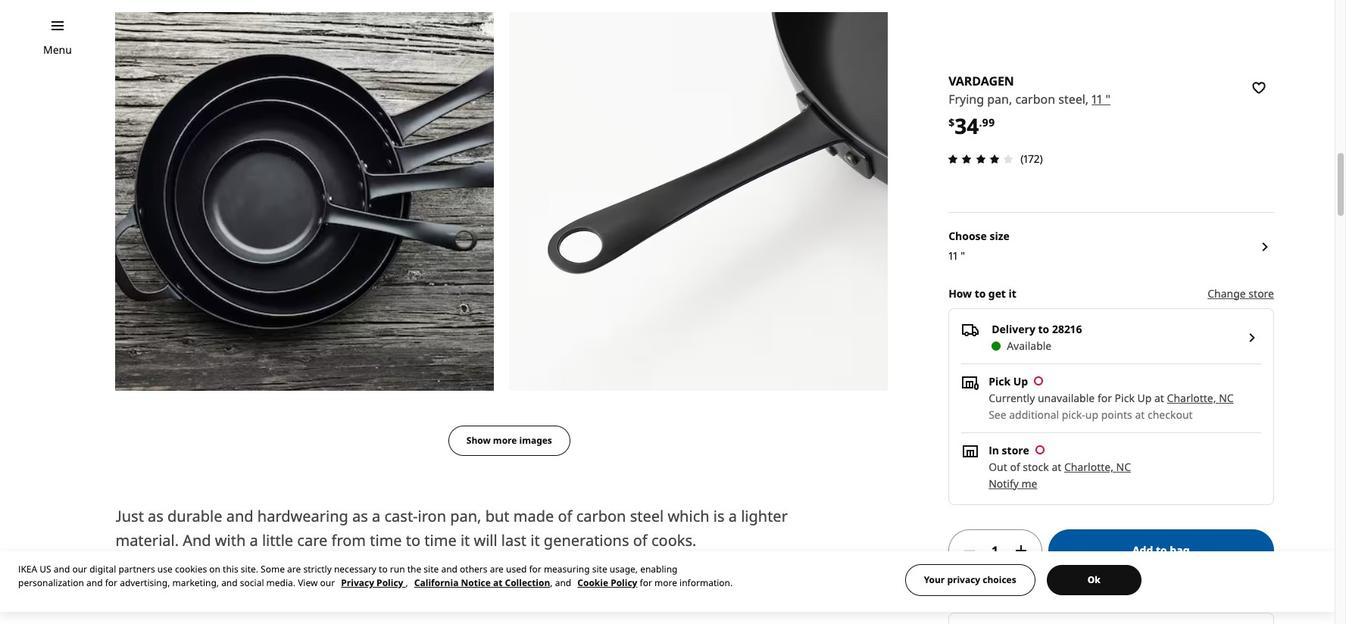 Task type: describe. For each thing, give the bounding box(es) containing it.
collection
[[505, 577, 551, 590]]

with
[[215, 531, 246, 551]]

privacy
[[948, 574, 981, 587]]

care
[[297, 531, 328, 551]]

$
[[949, 115, 955, 130]]

show more images
[[467, 435, 552, 447]]

cooks.
[[652, 531, 697, 551]]

in
[[989, 443, 1000, 458]]

vardagen
[[949, 73, 1015, 89]]

number
[[145, 572, 180, 585]]

article
[[116, 572, 143, 585]]

1 policy from the left
[[377, 577, 404, 590]]

get
[[989, 286, 1006, 301]]

view
[[298, 577, 318, 590]]

is
[[714, 507, 725, 527]]

made
[[514, 507, 554, 527]]

some
[[261, 563, 285, 576]]

run
[[390, 563, 405, 576]]

store for in store
[[1002, 443, 1030, 458]]

the
[[408, 563, 422, 576]]

partners
[[119, 563, 155, 576]]

2 site from the left
[[592, 563, 608, 576]]

will
[[474, 531, 498, 551]]

privacy
[[341, 577, 374, 590]]

of inside out of stock at charlotte, nc notify me
[[1011, 460, 1021, 474]]

2 vertical spatial of
[[633, 531, 648, 551]]

just
[[116, 507, 144, 527]]

choices
[[983, 574, 1017, 587]]

carbon inside vardagen frying pan, carbon steel, 11 "
[[1016, 91, 1056, 108]]

choose size 11 "
[[949, 229, 1010, 263]]

this
[[223, 563, 239, 576]]

0 horizontal spatial of
[[558, 507, 573, 527]]

used
[[506, 563, 527, 576]]

choose
[[949, 229, 987, 243]]

up inside currently unavailable for pick up at charlotte, nc see additional pick-up points at checkout
[[1138, 391, 1152, 405]]

and down this
[[221, 577, 238, 590]]

stock
[[1023, 460, 1050, 474]]

privacy policy link
[[341, 577, 406, 590]]

vardagen frying pan, carbon steel, 11 "
[[949, 73, 1111, 108]]

1 vardagen frying pan, carbon steel, 11 " image from the left
[[116, 12, 494, 391]]

more inside button
[[493, 435, 517, 447]]

ikea
[[18, 563, 37, 576]]

measuring
[[544, 563, 590, 576]]

out of stock at charlotte, nc notify me
[[989, 460, 1132, 491]]

steel,
[[1059, 91, 1089, 108]]

hardwearing
[[258, 507, 349, 527]]

1 site from the left
[[424, 563, 439, 576]]

to inside just as durable and hardwearing as a cast-iron pan, but made of carbon steel which is a lighter material. and with a little care from time to time it will last it generations of cooks.
[[406, 531, 421, 551]]

1 vertical spatial more
[[655, 577, 678, 590]]

.
[[980, 115, 983, 130]]

others
[[460, 563, 488, 576]]

steel
[[630, 507, 664, 527]]

me
[[1022, 476, 1038, 491]]

store for change store
[[1249, 286, 1275, 301]]

generations
[[544, 531, 630, 551]]

change store button
[[1208, 286, 1275, 302]]

material.
[[116, 531, 179, 551]]

iron
[[418, 507, 446, 527]]

to left pay
[[1009, 591, 1020, 605]]

(172) button
[[944, 150, 1043, 168]]

pick up
[[989, 374, 1029, 389]]

durable
[[168, 507, 223, 527]]

nc inside currently unavailable for pick up at charlotte, nc see additional pick-up points at checkout
[[1220, 391, 1234, 405]]

change store
[[1208, 286, 1275, 301]]

and
[[183, 531, 211, 551]]

review: 3.8 out of 5 stars. total reviews: 172 image
[[944, 150, 1018, 168]]

for down digital
[[105, 577, 118, 590]]

advertising,
[[120, 577, 170, 590]]

28216
[[1053, 322, 1083, 336]]

last
[[502, 531, 527, 551]]

0 horizontal spatial our
[[72, 563, 87, 576]]

personalization
[[18, 577, 84, 590]]

which
[[668, 507, 710, 527]]

cookie policy link
[[578, 577, 638, 590]]

34
[[955, 112, 980, 140]]

use
[[158, 563, 173, 576]]

right image
[[1244, 329, 1262, 347]]

11 inside choose size 11 "
[[949, 248, 958, 263]]

how to get it
[[949, 286, 1017, 301]]

pick-
[[1062, 407, 1086, 422]]

1 time from the left
[[370, 531, 402, 551]]

2 time from the left
[[425, 531, 457, 551]]

2 horizontal spatial a
[[729, 507, 737, 527]]

little
[[262, 531, 293, 551]]

at right notice
[[493, 577, 503, 590]]

ikea us and our digital partners use cookies on this site. some are strictly necessary to run the site and others are used for measuring site usage, enabling personalization and for advertising, marketing, and social media. view our
[[18, 563, 678, 590]]

2 as from the left
[[352, 507, 368, 527]]

2 vardagen frying pan, carbon steel, 11 " image from the left
[[510, 12, 888, 391]]

privacy policy , california notice at collection , and cookie policy for more information.
[[341, 577, 733, 590]]

digital
[[90, 563, 116, 576]]

cookie
[[578, 577, 609, 590]]

at inside out of stock at charlotte, nc notify me
[[1052, 460, 1062, 474]]

frying
[[949, 91, 985, 108]]

and down digital
[[86, 577, 103, 590]]

strictly
[[303, 563, 332, 576]]

article number
[[116, 572, 180, 585]]

notify me button
[[989, 476, 1038, 491]]

information.
[[680, 577, 733, 590]]

california notice at collection link
[[414, 577, 551, 590]]

1 , from the left
[[406, 577, 408, 590]]

1 as from the left
[[148, 507, 164, 527]]

site.
[[241, 563, 258, 576]]



Task type: vqa. For each thing, say whether or not it's contained in the screenshot.
Coffee within the the HAVSTA Coffee table, 39 3/8x29 1/2 "
no



Task type: locate. For each thing, give the bounding box(es) containing it.
0 horizontal spatial a
[[250, 531, 258, 551]]

1 horizontal spatial as
[[352, 507, 368, 527]]

see
[[989, 407, 1007, 422]]

0 horizontal spatial time
[[370, 531, 402, 551]]

it left the will
[[461, 531, 470, 551]]

us
[[40, 563, 51, 576]]

charlotte, nc button for at
[[1168, 391, 1234, 405]]

2 horizontal spatial it
[[1009, 286, 1017, 301]]

1 vertical spatial nc
[[1117, 460, 1132, 474]]

and right us on the bottom of page
[[54, 563, 70, 576]]

and up with
[[226, 507, 254, 527]]

1 horizontal spatial site
[[592, 563, 608, 576]]

charlotte, nc button down "up"
[[1065, 460, 1132, 474]]

1 vertical spatial up
[[1138, 391, 1152, 405]]

0 vertical spatial charlotte,
[[1168, 391, 1217, 405]]

1 horizontal spatial store
[[1249, 286, 1275, 301]]

0 horizontal spatial charlotte, nc button
[[1065, 460, 1132, 474]]

how
[[949, 286, 972, 301]]

0 vertical spatial pan,
[[988, 91, 1013, 108]]

for up points
[[1098, 391, 1113, 405]]

0 vertical spatial carbon
[[1016, 91, 1056, 108]]

as up from
[[352, 507, 368, 527]]

available
[[1007, 339, 1052, 353]]

site up the cookie
[[592, 563, 608, 576]]

1 horizontal spatial our
[[320, 577, 335, 590]]

at right stock
[[1052, 460, 1062, 474]]

1 horizontal spatial pan,
[[988, 91, 1013, 108]]

1 horizontal spatial it
[[531, 531, 540, 551]]

to
[[975, 286, 986, 301], [1039, 322, 1050, 336], [406, 531, 421, 551], [1157, 543, 1168, 558], [379, 563, 388, 576], [1009, 591, 1020, 605]]

1 vertical spatial 11
[[949, 248, 958, 263]]

and inside just as durable and hardwearing as a cast-iron pan, but made of carbon steel which is a lighter material. and with a little care from time to time it will last it generations of cooks.
[[226, 507, 254, 527]]

0 vertical spatial charlotte, nc button
[[1168, 391, 1234, 405]]

a right with
[[250, 531, 258, 551]]

to left bag
[[1157, 543, 1168, 558]]

0 vertical spatial store
[[1249, 286, 1275, 301]]

1 horizontal spatial of
[[633, 531, 648, 551]]

0 vertical spatial "
[[1106, 91, 1111, 108]]

1 horizontal spatial up
[[1138, 391, 1152, 405]]

pay
[[1023, 591, 1042, 605]]

site
[[424, 563, 439, 576], [592, 563, 608, 576]]

site up california
[[424, 563, 439, 576]]

in store
[[989, 443, 1030, 458]]

from
[[332, 531, 366, 551]]

99
[[983, 115, 995, 130]]

for inside currently unavailable for pick up at charlotte, nc see additional pick-up points at checkout
[[1098, 391, 1113, 405]]

ok button
[[1047, 565, 1142, 596]]

1 vertical spatial "
[[961, 248, 965, 263]]

1 horizontal spatial policy
[[611, 577, 638, 590]]

on
[[209, 563, 221, 576]]

0 horizontal spatial 11
[[949, 248, 958, 263]]

currently unavailable for pick up at charlotte, nc group
[[989, 391, 1234, 405]]

to inside ikea us and our digital partners use cookies on this site. some are strictly necessary to run the site and others are used for measuring site usage, enabling personalization and for advertising, marketing, and social media. view our
[[379, 563, 388, 576]]

0 horizontal spatial charlotte,
[[1065, 460, 1114, 474]]

1 vertical spatial of
[[558, 507, 573, 527]]

0 vertical spatial our
[[72, 563, 87, 576]]

store right in
[[1002, 443, 1030, 458]]

california
[[414, 577, 459, 590]]

604.380.17
[[125, 594, 172, 607]]

0 horizontal spatial it
[[461, 531, 470, 551]]

to down cast-
[[406, 531, 421, 551]]

bag
[[1171, 543, 1190, 558]]

ways
[[979, 591, 1006, 605]]

delivery to 28216
[[992, 322, 1083, 336]]

as up material.
[[148, 507, 164, 527]]

pan,
[[988, 91, 1013, 108], [450, 507, 482, 527]]

are left used
[[490, 563, 504, 576]]

media.
[[266, 577, 296, 590]]

0 horizontal spatial carbon
[[577, 507, 626, 527]]

up
[[1086, 407, 1099, 422]]

1 horizontal spatial "
[[1106, 91, 1111, 108]]

for up privacy policy , california notice at collection , and cookie policy for more information.
[[529, 563, 542, 576]]

more
[[949, 591, 976, 605]]

1 vertical spatial pick
[[1115, 391, 1135, 405]]

menu button
[[43, 42, 72, 58]]

0 horizontal spatial ,
[[406, 577, 408, 590]]

notify
[[989, 476, 1019, 491]]

pan, inside vardagen frying pan, carbon steel, 11 "
[[988, 91, 1013, 108]]

0 horizontal spatial vardagen frying pan, carbon steel, 11 " image
[[116, 12, 494, 391]]

checkout
[[1148, 407, 1193, 422]]

of up notify me button
[[1011, 460, 1021, 474]]

0 horizontal spatial nc
[[1117, 460, 1132, 474]]

store right change
[[1249, 286, 1275, 301]]

2 are from the left
[[490, 563, 504, 576]]

pan, up the will
[[450, 507, 482, 527]]

out
[[989, 460, 1008, 474]]

menu
[[43, 42, 72, 57]]

additional
[[1010, 407, 1060, 422]]

social
[[240, 577, 264, 590]]

policy down usage,
[[611, 577, 638, 590]]

just as durable and hardwearing as a cast-iron pan, but made of carbon steel which is a lighter material. and with a little care from time to time it will last it generations of cooks.
[[116, 507, 788, 551]]

more right show
[[493, 435, 517, 447]]

1 horizontal spatial a
[[372, 507, 381, 527]]

pick up points
[[1115, 391, 1135, 405]]

pick up currently
[[989, 374, 1011, 389]]

" inside vardagen frying pan, carbon steel, 11 "
[[1106, 91, 1111, 108]]

images
[[520, 435, 552, 447]]

a left cast-
[[372, 507, 381, 527]]

add to bag
[[1133, 543, 1190, 558]]

1 vertical spatial carbon
[[577, 507, 626, 527]]

add
[[1133, 543, 1154, 558]]

11
[[1092, 91, 1103, 108], [949, 248, 958, 263]]

to up available
[[1039, 322, 1050, 336]]

$ 34 . 99
[[949, 112, 995, 140]]

store inside button
[[1249, 286, 1275, 301]]

it right 'last'
[[531, 531, 540, 551]]

show
[[467, 435, 491, 447]]

cookies
[[175, 563, 207, 576]]

1 horizontal spatial carbon
[[1016, 91, 1056, 108]]

0 vertical spatial up
[[1014, 374, 1029, 389]]

at
[[1155, 391, 1165, 405], [1136, 407, 1145, 422], [1052, 460, 1062, 474], [493, 577, 503, 590]]

to left the run
[[379, 563, 388, 576]]

and down the measuring
[[555, 577, 572, 590]]

for down enabling
[[640, 577, 653, 590]]

your privacy choices button
[[905, 565, 1036, 596]]

11 down choose
[[949, 248, 958, 263]]

vardagen frying pan, carbon steel, 11 " image
[[116, 12, 494, 391], [510, 12, 888, 391]]

2 policy from the left
[[611, 577, 638, 590]]

1 are from the left
[[287, 563, 301, 576]]

ok
[[1088, 574, 1101, 587]]

1 horizontal spatial ,
[[551, 577, 553, 590]]

1 horizontal spatial more
[[655, 577, 678, 590]]

0 horizontal spatial up
[[1014, 374, 1029, 389]]

pick inside currently unavailable for pick up at charlotte, nc see additional pick-up points at checkout
[[1115, 391, 1135, 405]]

charlotte, down "up"
[[1065, 460, 1114, 474]]

more down enabling
[[655, 577, 678, 590]]

at up "checkout"
[[1155, 391, 1165, 405]]

charlotte, nc button for nc
[[1065, 460, 1132, 474]]

unavailable
[[1038, 391, 1095, 405]]

up up "checkout"
[[1138, 391, 1152, 405]]

1 vertical spatial our
[[320, 577, 335, 590]]

0 horizontal spatial store
[[1002, 443, 1030, 458]]

lighter
[[741, 507, 788, 527]]

charlotte, inside currently unavailable for pick up at charlotte, nc see additional pick-up points at checkout
[[1168, 391, 1217, 405]]

it right get
[[1009, 286, 1017, 301]]

of down steel
[[633, 531, 648, 551]]

to inside button
[[1157, 543, 1168, 558]]

0 vertical spatial of
[[1011, 460, 1021, 474]]

marketing,
[[172, 577, 219, 590]]

1 horizontal spatial charlotte, nc button
[[1168, 391, 1234, 405]]

0 horizontal spatial "
[[961, 248, 965, 263]]

points
[[1102, 407, 1133, 422]]

0 horizontal spatial more
[[493, 435, 517, 447]]

your
[[924, 574, 945, 587]]

carbon left the steel,
[[1016, 91, 1056, 108]]

nc inside out of stock at charlotte, nc notify me
[[1117, 460, 1132, 474]]

up
[[1014, 374, 1029, 389], [1138, 391, 1152, 405]]

0 horizontal spatial policy
[[377, 577, 404, 590]]

usage,
[[610, 563, 638, 576]]

1 horizontal spatial nc
[[1220, 391, 1234, 405]]

time down cast-
[[370, 531, 402, 551]]

1 horizontal spatial time
[[425, 531, 457, 551]]

(172)
[[1021, 151, 1043, 166]]

0 vertical spatial more
[[493, 435, 517, 447]]

time down iron
[[425, 531, 457, 551]]

1 horizontal spatial 11
[[1092, 91, 1103, 108]]

0 horizontal spatial site
[[424, 563, 439, 576]]

" inside choose size 11 "
[[961, 248, 965, 263]]

charlotte, nc button up "checkout"
[[1168, 391, 1234, 405]]

more ways to pay
[[949, 591, 1042, 605]]

1 horizontal spatial vardagen frying pan, carbon steel, 11 " image
[[510, 12, 888, 391]]

of right made
[[558, 507, 573, 527]]

0 horizontal spatial as
[[148, 507, 164, 527]]

" right the steel,
[[1106, 91, 1111, 108]]

at right points
[[1136, 407, 1145, 422]]

and up california
[[441, 563, 458, 576]]

0 horizontal spatial are
[[287, 563, 301, 576]]

2 horizontal spatial of
[[1011, 460, 1021, 474]]

our left digital
[[72, 563, 87, 576]]

11 right the steel,
[[1092, 91, 1103, 108]]

your privacy choices
[[924, 574, 1017, 587]]

time
[[370, 531, 402, 551], [425, 531, 457, 551]]

enabling
[[641, 563, 678, 576]]

" down choose
[[961, 248, 965, 263]]

out of stock at charlotte, nc group
[[989, 460, 1132, 474]]

policy
[[377, 577, 404, 590], [611, 577, 638, 590]]

currently
[[989, 391, 1036, 405]]

0 horizontal spatial pick
[[989, 374, 1011, 389]]

11 inside vardagen frying pan, carbon steel, 11 "
[[1092, 91, 1103, 108]]

0 vertical spatial pick
[[989, 374, 1011, 389]]

store
[[1249, 286, 1275, 301], [1002, 443, 1030, 458]]

to left get
[[975, 286, 986, 301]]

, down the measuring
[[551, 577, 553, 590]]

1 vertical spatial charlotte,
[[1065, 460, 1114, 474]]

show more images button
[[449, 426, 571, 456]]

charlotte, up "checkout"
[[1168, 391, 1217, 405]]

pan, inside just as durable and hardwearing as a cast-iron pan, but made of carbon steel which is a lighter material. and with a little care from time to time it will last it generations of cooks.
[[450, 507, 482, 527]]

charlotte, inside out of stock at charlotte, nc notify me
[[1065, 460, 1114, 474]]

1 horizontal spatial pick
[[1115, 391, 1135, 405]]

carbon up the generations
[[577, 507, 626, 527]]

add to bag button
[[1049, 529, 1275, 572]]

1 horizontal spatial charlotte,
[[1168, 391, 1217, 405]]

2 , from the left
[[551, 577, 553, 590]]

1 vertical spatial charlotte, nc button
[[1065, 460, 1132, 474]]

up up currently
[[1014, 374, 1029, 389]]

a
[[372, 507, 381, 527], [729, 507, 737, 527], [250, 531, 258, 551]]

0 vertical spatial 11
[[1092, 91, 1103, 108]]

1 vertical spatial store
[[1002, 443, 1030, 458]]

notice
[[461, 577, 491, 590]]

1 vertical spatial pan,
[[450, 507, 482, 527]]

more
[[493, 435, 517, 447], [655, 577, 678, 590]]

our down 'strictly'
[[320, 577, 335, 590]]

Quantity input value text field
[[985, 529, 1006, 572]]

carbon inside just as durable and hardwearing as a cast-iron pan, but made of carbon steel which is a lighter material. and with a little care from time to time it will last it generations of cooks.
[[577, 507, 626, 527]]

are up media.
[[287, 563, 301, 576]]

a right is
[[729, 507, 737, 527]]

0 horizontal spatial pan,
[[450, 507, 482, 527]]

1 horizontal spatial are
[[490, 563, 504, 576]]

, down "the" on the bottom left of the page
[[406, 577, 408, 590]]

as
[[148, 507, 164, 527], [352, 507, 368, 527]]

policy down the run
[[377, 577, 404, 590]]

0 vertical spatial nc
[[1220, 391, 1234, 405]]

pan, up 99 at the top
[[988, 91, 1013, 108]]



